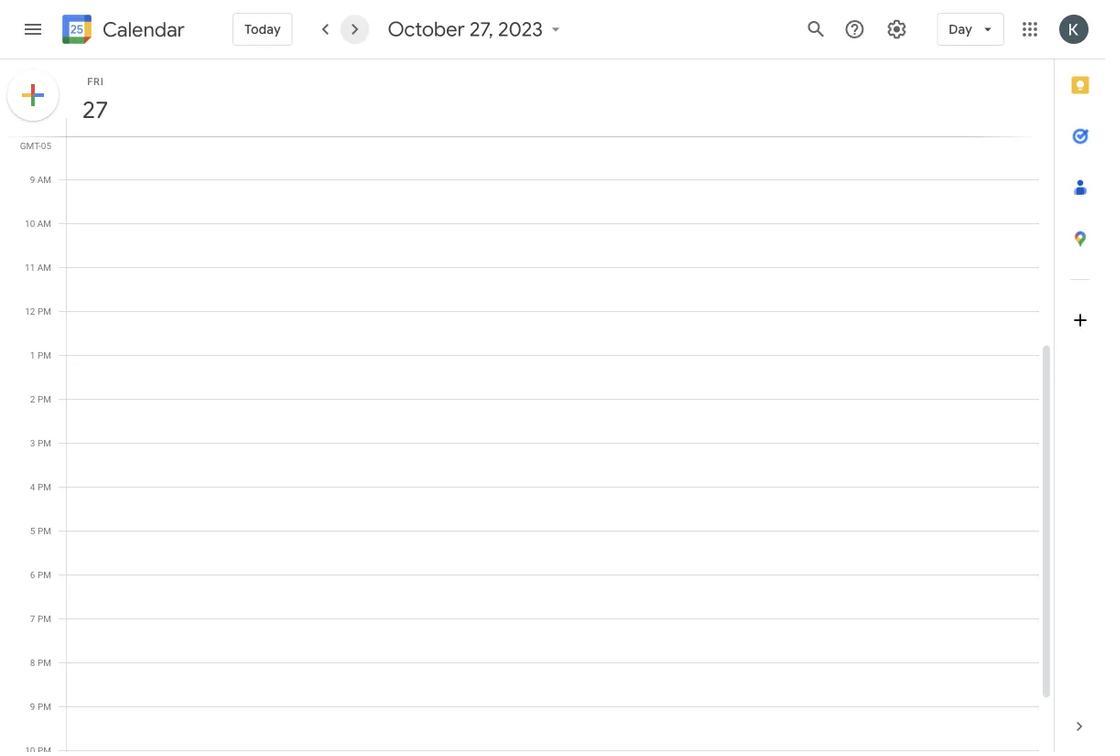 Task type: vqa. For each thing, say whether or not it's contained in the screenshot.
Date Format 'list box'
no



Task type: locate. For each thing, give the bounding box(es) containing it.
1 9 from the top
[[30, 174, 35, 185]]

pm
[[37, 306, 51, 317], [37, 350, 51, 361], [37, 394, 51, 405], [37, 438, 51, 449], [37, 482, 51, 493], [37, 526, 51, 537], [37, 570, 51, 581], [37, 614, 51, 624], [37, 657, 51, 668], [37, 701, 51, 712]]

10
[[25, 218, 35, 229]]

9 down 8 pm
[[30, 701, 35, 712]]

10 pm from the top
[[37, 701, 51, 712]]

pm right "2"
[[37, 394, 51, 405]]

3 pm
[[30, 438, 51, 449]]

3
[[30, 438, 35, 449]]

pm for 12 pm
[[37, 306, 51, 317]]

pm for 6 pm
[[37, 570, 51, 581]]

0 vertical spatial 9
[[30, 174, 35, 185]]

8 for 8 pm
[[30, 657, 35, 668]]

pm right 7
[[37, 614, 51, 624]]

2 pm from the top
[[37, 350, 51, 361]]

pm right 6
[[37, 570, 51, 581]]

1 am from the top
[[37, 130, 51, 141]]

tab list
[[1055, 60, 1105, 701]]

day
[[949, 21, 972, 38]]

2 9 from the top
[[30, 701, 35, 712]]

october 27, 2023 button
[[381, 16, 572, 42]]

am right 10
[[37, 218, 51, 229]]

am right 11
[[37, 262, 51, 273]]

pm down 8 pm
[[37, 701, 51, 712]]

day button
[[937, 7, 1004, 51]]

3 am from the top
[[37, 218, 51, 229]]

9 for 9 pm
[[30, 701, 35, 712]]

4 pm from the top
[[37, 438, 51, 449]]

3 pm from the top
[[37, 394, 51, 405]]

pm right 4
[[37, 482, 51, 493]]

pm right 5
[[37, 526, 51, 537]]

pm right 1
[[37, 350, 51, 361]]

6 pm from the top
[[37, 526, 51, 537]]

2 am from the top
[[37, 174, 51, 185]]

1 pm from the top
[[37, 306, 51, 317]]

9 am
[[30, 174, 51, 185]]

7 pm from the top
[[37, 570, 51, 581]]

1 vertical spatial 9
[[30, 701, 35, 712]]

9 pm from the top
[[37, 657, 51, 668]]

9
[[30, 174, 35, 185], [30, 701, 35, 712]]

9 down gmt-
[[30, 174, 35, 185]]

8 down 7
[[30, 657, 35, 668]]

4 pm
[[30, 482, 51, 493]]

9 for 9 am
[[30, 174, 35, 185]]

today button
[[233, 7, 293, 51]]

7
[[30, 614, 35, 624]]

1 8 from the top
[[30, 130, 35, 141]]

settings menu image
[[886, 18, 908, 40]]

pm for 4 pm
[[37, 482, 51, 493]]

am
[[37, 130, 51, 141], [37, 174, 51, 185], [37, 218, 51, 229], [37, 262, 51, 273]]

pm right 12
[[37, 306, 51, 317]]

05
[[41, 140, 51, 151]]

pm for 1 pm
[[37, 350, 51, 361]]

1
[[30, 350, 35, 361]]

pm for 7 pm
[[37, 614, 51, 624]]

am up 9 am
[[37, 130, 51, 141]]

friday, october 27 element
[[74, 89, 116, 131]]

2 8 from the top
[[30, 657, 35, 668]]

pm right 3
[[37, 438, 51, 449]]

4 am from the top
[[37, 262, 51, 273]]

1 vertical spatial 8
[[30, 657, 35, 668]]

1 pm
[[30, 350, 51, 361]]

am for 9 am
[[37, 174, 51, 185]]

0 vertical spatial 8
[[30, 130, 35, 141]]

5 pm from the top
[[37, 482, 51, 493]]

pm for 9 pm
[[37, 701, 51, 712]]

2023
[[498, 16, 543, 42]]

pm for 5 pm
[[37, 526, 51, 537]]

calendar
[[103, 17, 185, 43]]

8 am
[[30, 130, 51, 141]]

8 left 05
[[30, 130, 35, 141]]

am down 05
[[37, 174, 51, 185]]

8
[[30, 130, 35, 141], [30, 657, 35, 668]]

pm up 9 pm
[[37, 657, 51, 668]]

8 pm from the top
[[37, 614, 51, 624]]

pm for 3 pm
[[37, 438, 51, 449]]



Task type: describe. For each thing, give the bounding box(es) containing it.
calendar heading
[[99, 17, 185, 43]]

27,
[[470, 16, 494, 42]]

support image
[[844, 18, 866, 40]]

27 column header
[[66, 60, 1039, 136]]

10 am
[[25, 218, 51, 229]]

11
[[25, 262, 35, 273]]

27
[[81, 95, 107, 125]]

5
[[30, 526, 35, 537]]

11 am
[[25, 262, 51, 273]]

am for 8 am
[[37, 130, 51, 141]]

calendar element
[[59, 11, 185, 51]]

fri 27
[[81, 76, 107, 125]]

october 27, 2023
[[388, 16, 543, 42]]

6 pm
[[30, 570, 51, 581]]

am for 10 am
[[37, 218, 51, 229]]

12 pm
[[25, 306, 51, 317]]

pm for 2 pm
[[37, 394, 51, 405]]

5 pm
[[30, 526, 51, 537]]

4
[[30, 482, 35, 493]]

7 pm
[[30, 614, 51, 624]]

8 for 8 am
[[30, 130, 35, 141]]

12
[[25, 306, 35, 317]]

today
[[244, 21, 281, 38]]

9 pm
[[30, 701, 51, 712]]

october
[[388, 16, 465, 42]]

2
[[30, 394, 35, 405]]

fri
[[87, 76, 104, 87]]

am for 11 am
[[37, 262, 51, 273]]

6
[[30, 570, 35, 581]]

gmt-05
[[20, 140, 51, 151]]

pm for 8 pm
[[37, 657, 51, 668]]

8 pm
[[30, 657, 51, 668]]

2 pm
[[30, 394, 51, 405]]

27 grid
[[0, 60, 1054, 753]]

gmt-
[[20, 140, 41, 151]]

main drawer image
[[22, 18, 44, 40]]



